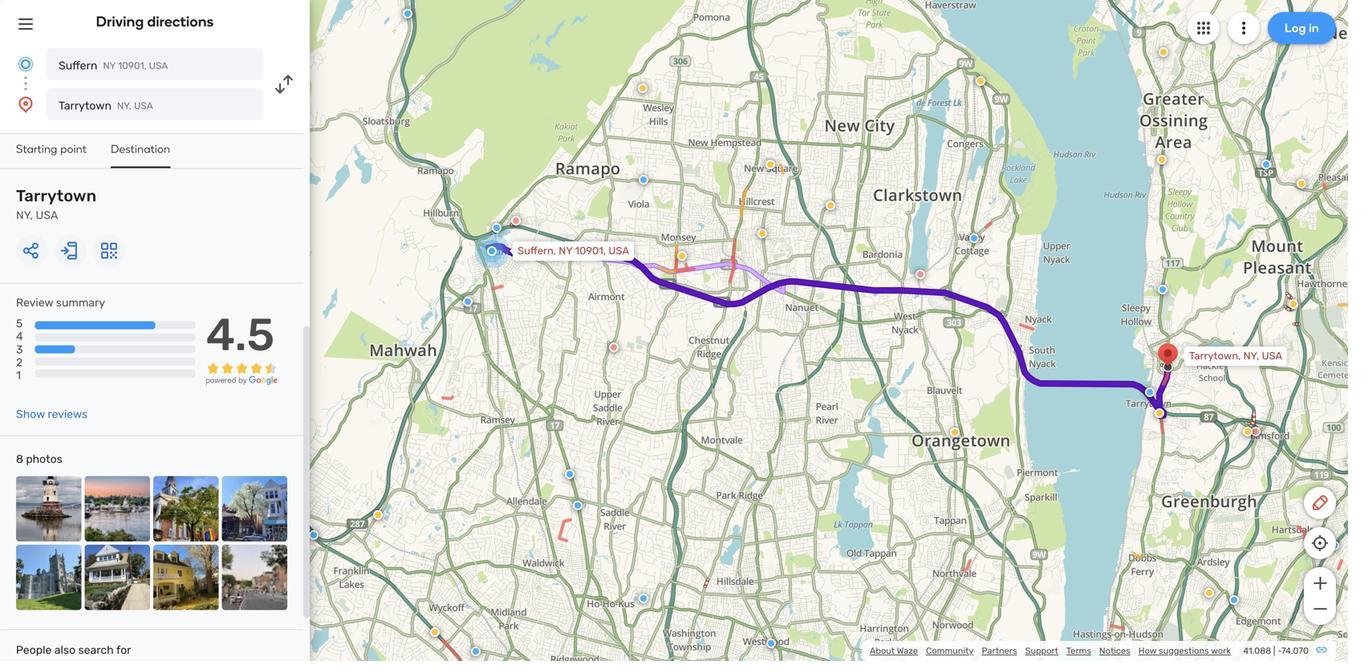 Task type: describe. For each thing, give the bounding box(es) containing it.
how suggestions work link
[[1139, 646, 1231, 656]]

show reviews
[[16, 408, 88, 421]]

1 horizontal spatial ny,
[[117, 100, 132, 112]]

driving directions
[[96, 13, 214, 30]]

directions
[[147, 13, 214, 30]]

4
[[16, 330, 23, 343]]

8
[[16, 453, 23, 466]]

suffern,
[[518, 245, 556, 257]]

1 vertical spatial tarrytown ny, usa
[[16, 187, 96, 222]]

also
[[54, 644, 76, 657]]

5
[[16, 317, 23, 330]]

1 vertical spatial tarrytown
[[16, 187, 96, 205]]

current location image
[[16, 55, 35, 74]]

support link
[[1025, 646, 1059, 656]]

41.088 | -74.070
[[1243, 646, 1309, 656]]

partners link
[[982, 646, 1017, 656]]

starting point
[[16, 142, 87, 156]]

0 vertical spatial tarrytown
[[59, 99, 111, 112]]

10901, for suffern
[[118, 60, 147, 71]]

community link
[[926, 646, 974, 656]]

about
[[870, 646, 895, 656]]

waze
[[897, 646, 918, 656]]

image 3 of tarrytown, tarrytown image
[[153, 476, 219, 542]]

summary
[[56, 296, 105, 309]]

reviews
[[48, 408, 88, 421]]

point
[[60, 142, 87, 156]]

tarrytown,
[[1189, 350, 1241, 362]]

2 horizontal spatial ny,
[[1244, 350, 1259, 362]]

suggestions
[[1159, 646, 1209, 656]]

people also search for
[[16, 644, 131, 657]]

image 2 of tarrytown, tarrytown image
[[85, 476, 150, 542]]

-
[[1278, 646, 1281, 656]]

community
[[926, 646, 974, 656]]

terms link
[[1067, 646, 1091, 656]]

8 photos
[[16, 453, 62, 466]]

people
[[16, 644, 52, 657]]

ny for suffern
[[103, 60, 116, 71]]



Task type: vqa. For each thing, say whether or not it's contained in the screenshot.
00:00 - 00:00 associated with Friday
no



Task type: locate. For each thing, give the bounding box(es) containing it.
partners
[[982, 646, 1017, 656]]

ny, down suffern ny 10901, usa
[[117, 100, 132, 112]]

ny right suffern,
[[559, 245, 572, 257]]

driving
[[96, 13, 144, 30]]

ny for suffern,
[[559, 245, 572, 257]]

2 vertical spatial ny,
[[1244, 350, 1259, 362]]

destination button
[[111, 142, 170, 168]]

1 horizontal spatial ny
[[559, 245, 572, 257]]

how
[[1139, 646, 1157, 656]]

0 vertical spatial ny,
[[117, 100, 132, 112]]

road closed image
[[511, 216, 521, 226], [916, 270, 925, 279], [609, 343, 619, 352], [1251, 427, 1261, 437]]

image 5 of tarrytown, tarrytown image
[[16, 545, 81, 610]]

tarrytown ny, usa down suffern ny 10901, usa
[[59, 99, 153, 112]]

10901,
[[118, 60, 147, 71], [575, 245, 606, 257]]

tarrytown down suffern
[[59, 99, 111, 112]]

suffern
[[59, 59, 97, 72]]

about waze community partners support terms notices how suggestions work
[[870, 646, 1231, 656]]

10901, right suffern,
[[575, 245, 606, 257]]

zoom out image
[[1310, 599, 1330, 619]]

|
[[1274, 646, 1276, 656]]

support
[[1025, 646, 1059, 656]]

10901, inside suffern ny 10901, usa
[[118, 60, 147, 71]]

tarrytown, ny, usa
[[1189, 350, 1283, 362]]

image 4 of tarrytown, tarrytown image
[[222, 476, 287, 542]]

1 vertical spatial 10901,
[[575, 245, 606, 257]]

image 8 of tarrytown, tarrytown image
[[222, 545, 287, 610]]

3
[[16, 343, 23, 356]]

2
[[16, 356, 23, 369]]

ny, right tarrytown,
[[1244, 350, 1259, 362]]

4.5
[[206, 308, 275, 362]]

41.088
[[1243, 646, 1271, 656]]

review
[[16, 296, 53, 309]]

review summary
[[16, 296, 105, 309]]

tarrytown ny, usa down starting point button
[[16, 187, 96, 222]]

show
[[16, 408, 45, 421]]

ny inside suffern ny 10901, usa
[[103, 60, 116, 71]]

about waze link
[[870, 646, 918, 656]]

notices
[[1099, 646, 1131, 656]]

1 vertical spatial ny
[[559, 245, 572, 257]]

terms
[[1067, 646, 1091, 656]]

10901, down the driving at the top left
[[118, 60, 147, 71]]

police image
[[1262, 160, 1271, 169], [639, 175, 648, 185], [463, 297, 473, 307], [573, 501, 583, 510], [309, 530, 319, 540], [766, 639, 776, 648], [471, 647, 481, 656]]

ny
[[103, 60, 116, 71], [559, 245, 572, 257]]

usa
[[149, 60, 168, 71], [134, 100, 153, 112], [36, 209, 58, 222], [609, 245, 629, 257], [1262, 350, 1283, 362]]

suffern, ny 10901, usa
[[518, 245, 629, 257]]

image 1 of tarrytown, tarrytown image
[[16, 476, 81, 542]]

work
[[1211, 646, 1231, 656]]

tarrytown down starting point button
[[16, 187, 96, 205]]

link image
[[1315, 644, 1328, 656]]

location image
[[16, 95, 35, 114]]

ny, down starting point button
[[16, 209, 33, 222]]

5 4 3 2 1
[[16, 317, 23, 382]]

ny right suffern
[[103, 60, 116, 71]]

notices link
[[1099, 646, 1131, 656]]

1 horizontal spatial 10901,
[[575, 245, 606, 257]]

ny,
[[117, 100, 132, 112], [16, 209, 33, 222], [1244, 350, 1259, 362]]

0 horizontal spatial ny
[[103, 60, 116, 71]]

1
[[16, 369, 21, 382]]

1 vertical spatial ny,
[[16, 209, 33, 222]]

starting point button
[[16, 142, 87, 167]]

destination
[[111, 142, 170, 156]]

0 vertical spatial ny
[[103, 60, 116, 71]]

search
[[78, 644, 114, 657]]

hazard image
[[976, 76, 985, 86], [1157, 155, 1167, 165], [826, 201, 835, 210], [758, 229, 767, 238], [677, 251, 687, 261], [1289, 299, 1298, 309], [950, 428, 960, 437], [1347, 457, 1348, 466], [430, 628, 440, 637]]

tarrytown
[[59, 99, 111, 112], [16, 187, 96, 205]]

0 vertical spatial tarrytown ny, usa
[[59, 99, 153, 112]]

suffern ny 10901, usa
[[59, 59, 168, 72]]

for
[[116, 644, 131, 657]]

0 vertical spatial 10901,
[[118, 60, 147, 71]]

10901, for suffern,
[[575, 245, 606, 257]]

image 7 of tarrytown, tarrytown image
[[153, 545, 219, 610]]

0 horizontal spatial 10901,
[[118, 60, 147, 71]]

pencil image
[[1310, 494, 1330, 513]]

starting
[[16, 142, 57, 156]]

photos
[[26, 453, 62, 466]]

74.070
[[1281, 646, 1309, 656]]

tarrytown ny, usa
[[59, 99, 153, 112], [16, 187, 96, 222]]

hazard image
[[1159, 47, 1168, 57], [638, 83, 648, 93], [766, 160, 775, 169], [1297, 179, 1306, 189], [1155, 408, 1164, 418], [1243, 427, 1253, 437], [373, 510, 383, 520], [1205, 588, 1214, 598]]

usa inside suffern ny 10901, usa
[[149, 60, 168, 71]]

0 horizontal spatial ny,
[[16, 209, 33, 222]]

police image
[[403, 9, 412, 18], [492, 223, 502, 233], [969, 234, 979, 243], [1158, 285, 1168, 295], [1145, 388, 1155, 397], [565, 469, 575, 479], [1330, 541, 1339, 551], [639, 594, 648, 603], [1229, 595, 1239, 605]]

image 6 of tarrytown, tarrytown image
[[85, 545, 150, 610]]

zoom in image
[[1310, 574, 1330, 593]]



